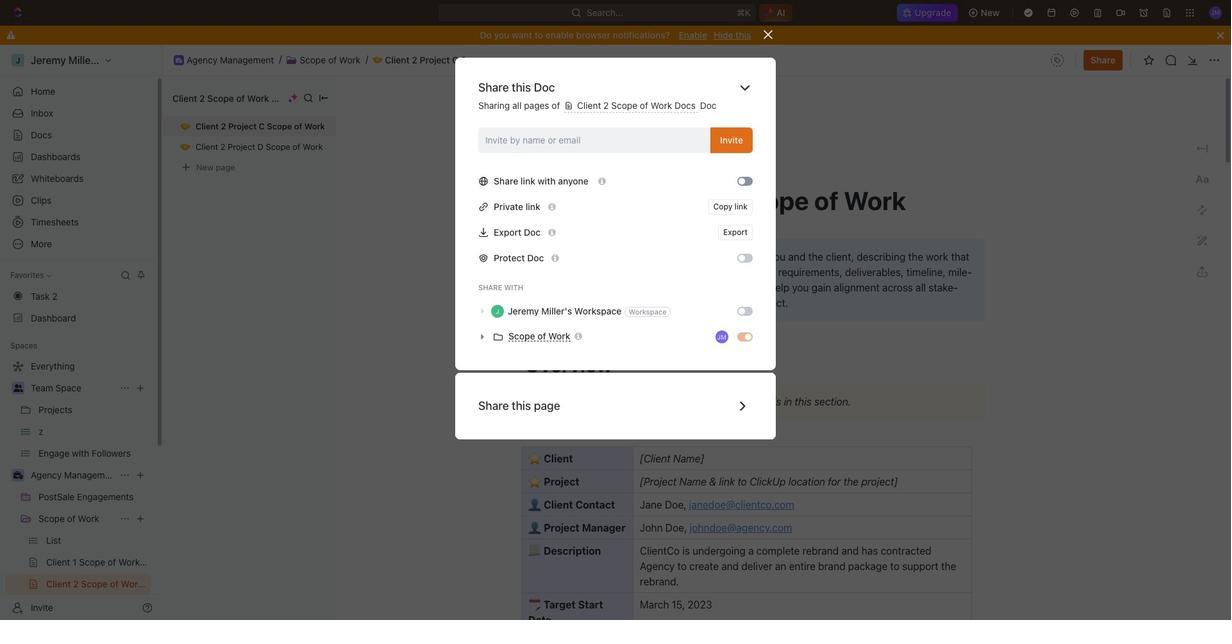 Task type: vqa. For each thing, say whether or not it's contained in the screenshot.
Docs 'link'
no



Task type: locate. For each thing, give the bounding box(es) containing it.
tree
[[5, 357, 151, 621]]

business time image
[[176, 58, 182, 63], [13, 472, 23, 480]]

1 vertical spatial business time image
[[13, 472, 23, 480]]

1 horizontal spatial business time image
[[176, 58, 182, 63]]

Invite by name or email text field
[[486, 131, 706, 150]]



Task type: describe. For each thing, give the bounding box(es) containing it.
user group image
[[13, 385, 23, 393]]

tree inside sidebar navigation
[[5, 357, 151, 621]]

sidebar navigation
[[0, 45, 164, 621]]

0 horizontal spatial business time image
[[13, 472, 23, 480]]

0 vertical spatial business time image
[[176, 58, 182, 63]]



